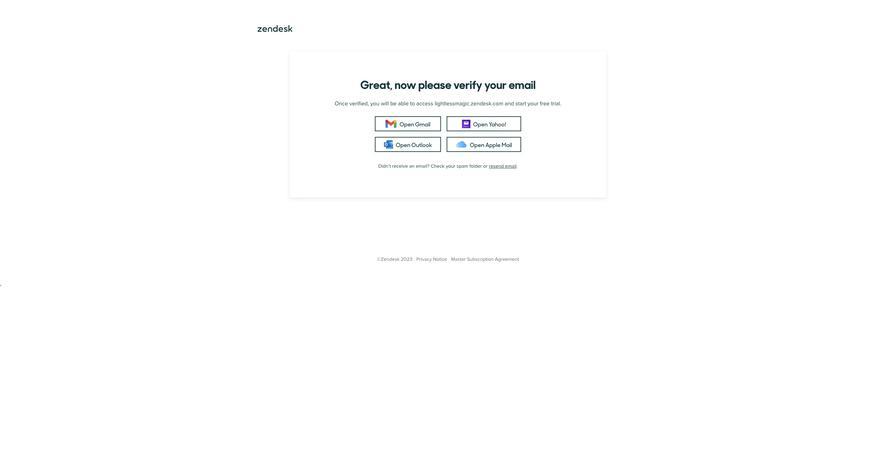 Task type: locate. For each thing, give the bounding box(es) containing it.
lightlessmagic
[[435, 100, 470, 107]]

your
[[528, 100, 539, 107], [446, 163, 456, 169]]

great,
[[361, 76, 393, 92]]

open outlook
[[396, 141, 432, 148]]

open left the gmail
[[400, 120, 414, 128]]

©zendesk
[[377, 256, 400, 262]]

open
[[400, 120, 414, 128], [473, 120, 488, 128], [396, 141, 411, 148], [470, 141, 485, 148]]

privacy notice link
[[417, 256, 447, 262]]

to
[[410, 100, 415, 107]]

©zendesk 2023
[[377, 256, 413, 262]]

check
[[431, 163, 445, 169]]

open left the apple
[[470, 141, 485, 148]]

and
[[505, 100, 514, 107]]

receive
[[392, 163, 408, 169]]

agreement
[[495, 256, 519, 262]]

your email
[[485, 76, 536, 92]]

open left yahoo!
[[473, 120, 488, 128]]

able
[[398, 100, 409, 107]]

email?
[[416, 163, 430, 169]]

or
[[483, 163, 488, 169]]

resend
[[489, 163, 504, 169]]

gmail
[[415, 120, 431, 128]]

master subscription agreement link
[[451, 256, 519, 262]]

0 vertical spatial your
[[528, 100, 539, 107]]

email
[[505, 163, 517, 169]]

open left outlook
[[396, 141, 411, 148]]

open inside 'link'
[[400, 120, 414, 128]]

privacy notice
[[417, 256, 447, 262]]

verified,
[[350, 100, 369, 107]]

outlook
[[412, 141, 432, 148]]

trial.
[[551, 100, 562, 107]]

you
[[371, 100, 380, 107]]

open apple mail
[[470, 141, 512, 148]]

2023
[[401, 256, 413, 262]]

master subscription agreement
[[451, 256, 519, 262]]

1 horizontal spatial your
[[528, 100, 539, 107]]

open yahoo! link
[[447, 116, 521, 131]]

zendesk image
[[258, 25, 293, 32]]

master
[[451, 256, 466, 262]]

open yahoo!
[[473, 120, 506, 128]]

mail
[[502, 141, 512, 148]]

open for open outlook
[[396, 141, 411, 148]]

an
[[409, 163, 415, 169]]

your left spam
[[446, 163, 456, 169]]

1 vertical spatial your
[[446, 163, 456, 169]]

your left free
[[528, 100, 539, 107]]

be
[[390, 100, 397, 107]]



Task type: describe. For each thing, give the bounding box(es) containing it.
verify
[[454, 76, 483, 92]]

once verified, you will be able to access lightlessmagic .zendesk.com and start your free trial.
[[335, 100, 562, 107]]

open gmail link
[[375, 116, 441, 131]]

will
[[381, 100, 389, 107]]

subscription
[[467, 256, 494, 262]]

resend email link
[[489, 163, 517, 169]]

free
[[540, 100, 550, 107]]

access
[[417, 100, 433, 107]]

.zendesk.com
[[470, 100, 504, 107]]

open for open gmail
[[400, 120, 414, 128]]

0 horizontal spatial your
[[446, 163, 456, 169]]

©zendesk 2023 link
[[377, 256, 413, 262]]

yahoo!
[[489, 120, 506, 128]]

open gmail
[[400, 120, 431, 128]]

start
[[516, 100, 526, 107]]

please
[[419, 76, 452, 92]]

open for open apple mail
[[470, 141, 485, 148]]

great, now please verify your email
[[361, 76, 536, 92]]

once
[[335, 100, 348, 107]]

spam
[[457, 163, 468, 169]]

open outlook link
[[375, 137, 441, 152]]

folder
[[470, 163, 482, 169]]

open for open yahoo!
[[473, 120, 488, 128]]

apple
[[486, 141, 501, 148]]

didn't receive an email? check your spam folder or resend email .
[[379, 163, 518, 169]]

notice
[[433, 256, 447, 262]]

.
[[517, 163, 518, 169]]

didn't
[[379, 163, 391, 169]]

now
[[395, 76, 416, 92]]

privacy
[[417, 256, 432, 262]]

open apple mail link
[[447, 137, 521, 152]]



Task type: vqa. For each thing, say whether or not it's contained in the screenshot.
Open Apple Mail
yes



